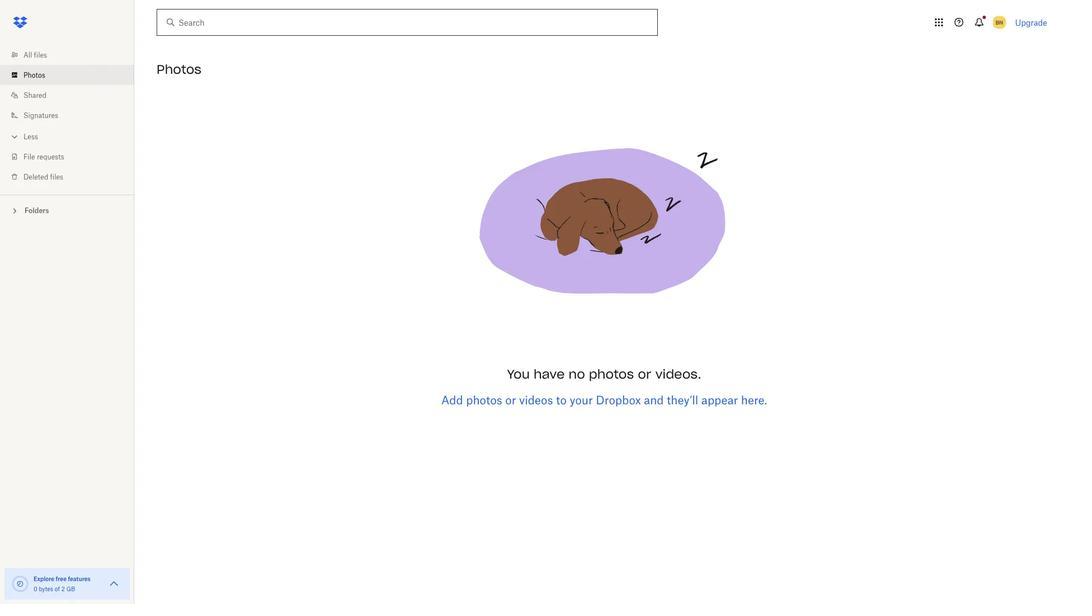 Task type: locate. For each thing, give the bounding box(es) containing it.
Search in folder "Dropbox" text field
[[179, 16, 635, 29]]

add photos or videos to your dropbox and they'll appear here.
[[442, 394, 768, 407]]

signatures
[[24, 111, 58, 120]]

bn button
[[991, 13, 1009, 31]]

deleted
[[24, 173, 48, 181]]

gb
[[66, 586, 75, 593]]

dropbox image
[[9, 11, 31, 34]]

photos right add
[[466, 394, 503, 407]]

or left videos
[[506, 394, 516, 407]]

1 vertical spatial files
[[50, 173, 63, 181]]

folders button
[[0, 202, 134, 219]]

0 vertical spatial or
[[638, 367, 652, 382]]

1 horizontal spatial files
[[50, 173, 63, 181]]

1 vertical spatial or
[[506, 394, 516, 407]]

photos inside list item
[[24, 71, 45, 79]]

photos
[[589, 367, 634, 382], [466, 394, 503, 407]]

sleeping dog on a purple cushion. image
[[465, 85, 745, 365]]

or
[[638, 367, 652, 382], [506, 394, 516, 407]]

file requests
[[24, 153, 64, 161]]

files for all files
[[34, 51, 47, 59]]

all files
[[24, 51, 47, 59]]

or up and
[[638, 367, 652, 382]]

videos
[[520, 394, 553, 407]]

0 vertical spatial photos
[[589, 367, 634, 382]]

less image
[[9, 131, 20, 142]]

0 horizontal spatial photos
[[24, 71, 45, 79]]

1 vertical spatial photos
[[466, 394, 503, 407]]

all files link
[[9, 45, 134, 65]]

bytes
[[39, 586, 53, 593]]

0 horizontal spatial files
[[34, 51, 47, 59]]

photos
[[157, 62, 202, 77], [24, 71, 45, 79]]

0 vertical spatial files
[[34, 51, 47, 59]]

upgrade
[[1016, 18, 1048, 27]]

2
[[61, 586, 65, 593]]

files inside "link"
[[34, 51, 47, 59]]

file
[[24, 153, 35, 161]]

files right all
[[34, 51, 47, 59]]

list
[[0, 38, 134, 195]]

photos link
[[9, 65, 134, 85]]

upgrade link
[[1016, 18, 1048, 27]]

1 horizontal spatial photos
[[589, 367, 634, 382]]

files
[[34, 51, 47, 59], [50, 173, 63, 181]]

explore
[[34, 576, 54, 583]]

have
[[534, 367, 565, 382]]

0 horizontal spatial or
[[506, 394, 516, 407]]

files right deleted
[[50, 173, 63, 181]]

deleted files link
[[9, 167, 134, 187]]

photos up dropbox
[[589, 367, 634, 382]]



Task type: vqa. For each thing, say whether or not it's contained in the screenshot.
right column header
no



Task type: describe. For each thing, give the bounding box(es) containing it.
dropbox
[[596, 394, 641, 407]]

file requests link
[[9, 147, 134, 167]]

of
[[55, 586, 60, 593]]

videos.
[[656, 367, 702, 382]]

shared link
[[9, 85, 134, 105]]

you have no photos or videos.
[[507, 367, 702, 382]]

explore free features 0 bytes of 2 gb
[[34, 576, 91, 593]]

here.
[[742, 394, 768, 407]]

free
[[56, 576, 67, 583]]

to
[[556, 394, 567, 407]]

they'll
[[667, 394, 699, 407]]

requests
[[37, 153, 64, 161]]

all
[[24, 51, 32, 59]]

photos list item
[[0, 65, 134, 85]]

you
[[507, 367, 530, 382]]

1 horizontal spatial or
[[638, 367, 652, 382]]

add
[[442, 394, 463, 407]]

files for deleted files
[[50, 173, 63, 181]]

quota usage element
[[11, 576, 29, 593]]

0 horizontal spatial photos
[[466, 394, 503, 407]]

signatures link
[[9, 105, 134, 125]]

0
[[34, 586, 37, 593]]

less
[[24, 132, 38, 141]]

and
[[644, 394, 664, 407]]

folders
[[25, 207, 49, 215]]

no
[[569, 367, 585, 382]]

add photos or videos to your dropbox and they'll appear here. link
[[442, 394, 768, 407]]

your
[[570, 394, 593, 407]]

bn
[[996, 19, 1004, 26]]

deleted files
[[24, 173, 63, 181]]

shared
[[24, 91, 46, 99]]

appear
[[702, 394, 739, 407]]

list containing all files
[[0, 38, 134, 195]]

features
[[68, 576, 91, 583]]

1 horizontal spatial photos
[[157, 62, 202, 77]]



